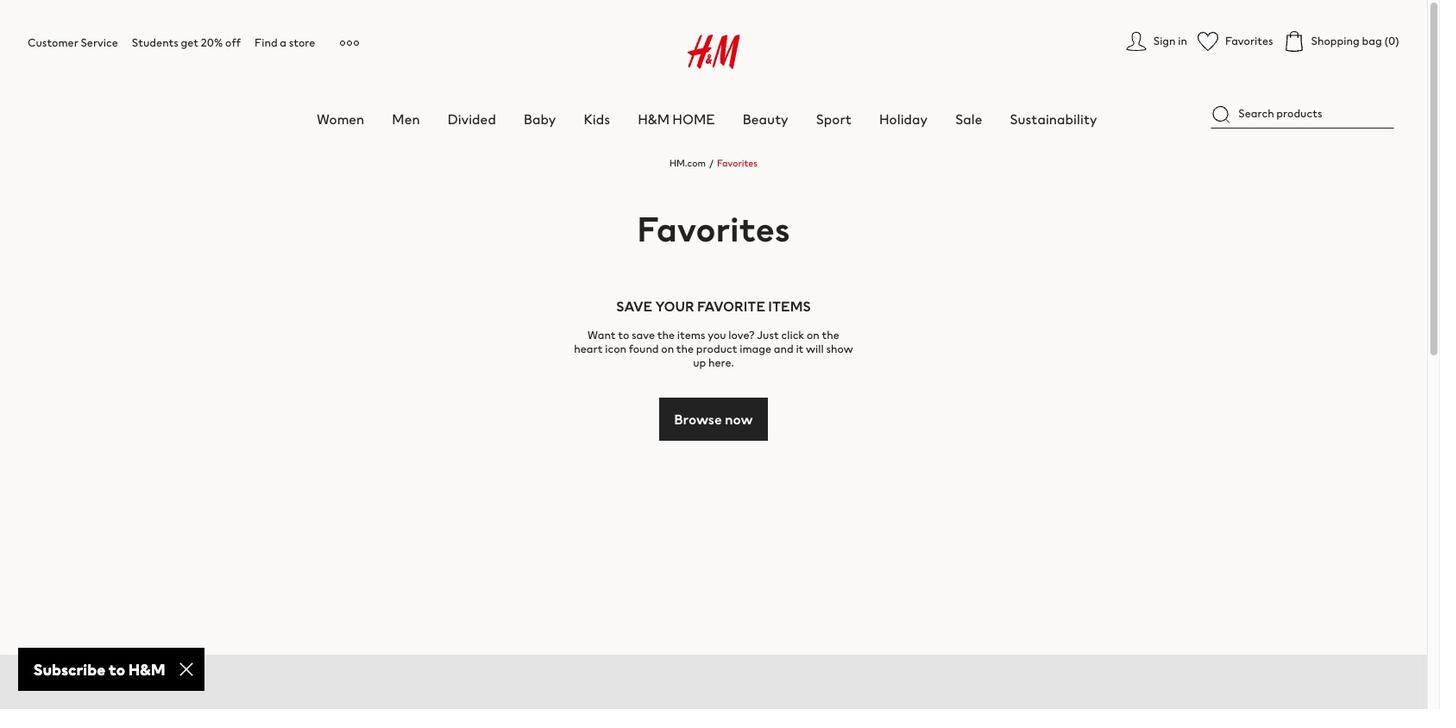 Task type: vqa. For each thing, say whether or not it's contained in the screenshot.
Campaign image
no



Task type: locate. For each thing, give the bounding box(es) containing it.
service
[[81, 35, 118, 51]]

the left product
[[677, 341, 694, 357]]

on right it
[[807, 327, 820, 343]]

0 horizontal spatial on
[[662, 341, 674, 357]]

click
[[782, 327, 805, 343]]

hm.com link
[[670, 156, 706, 170]]

browse now button
[[660, 398, 768, 441]]

it
[[796, 341, 804, 357]]

0 vertical spatial favorites
[[1226, 33, 1274, 49]]

find a store link
[[255, 35, 315, 51]]

favorites link
[[1198, 31, 1274, 52], [717, 156, 758, 170]]

h&m home link
[[638, 109, 715, 129]]

items
[[769, 296, 811, 317]]

shopping
[[1312, 33, 1360, 49]]

sustainability
[[1010, 109, 1098, 129]]

baby
[[524, 109, 556, 129]]

20%
[[201, 35, 223, 51]]

hm.com
[[670, 156, 706, 170]]

customer service link
[[28, 35, 118, 51]]

Search products search field
[[1211, 100, 1394, 129]]

you
[[708, 327, 727, 343]]

sport link
[[816, 109, 852, 129]]

the right save
[[658, 327, 675, 343]]

students get 20% off link
[[132, 35, 241, 51]]

beauty
[[743, 109, 789, 129]]

up
[[693, 355, 706, 371]]

favorites link right in
[[1198, 31, 1274, 52]]

students
[[132, 35, 179, 51]]

women link
[[317, 109, 365, 129]]

in
[[1179, 33, 1188, 49]]

favorites link right /
[[717, 156, 758, 170]]

kids
[[584, 109, 611, 129]]

holiday link
[[880, 109, 928, 129]]

1 vertical spatial favorites link
[[717, 156, 758, 170]]

2 vertical spatial favorites
[[637, 204, 791, 254]]

the right it
[[822, 327, 840, 343]]

a
[[280, 35, 287, 51]]

here.
[[709, 355, 734, 371]]

image
[[740, 341, 772, 357]]

sport
[[816, 109, 852, 129]]

baby link
[[524, 109, 556, 129]]

/
[[710, 156, 714, 170]]

customer
[[28, 35, 78, 51]]

favorites right /
[[717, 156, 758, 170]]

the
[[658, 327, 675, 343], [822, 327, 840, 343], [677, 341, 694, 357]]

product
[[697, 341, 738, 357]]

find
[[255, 35, 278, 51]]

save your favorite items
[[617, 296, 811, 317]]

favorites right in
[[1226, 33, 1274, 49]]

0 vertical spatial favorites link
[[1198, 31, 1274, 52]]

on right found
[[662, 341, 674, 357]]

home
[[673, 109, 715, 129]]

sustainability link
[[1010, 109, 1098, 129]]

now
[[725, 409, 753, 430]]

on
[[807, 327, 820, 343], [662, 341, 674, 357]]

want to save the items you love? just click on the heart icon found on the product image and it will show up here.
[[574, 327, 854, 371]]

favorites
[[1226, 33, 1274, 49], [717, 156, 758, 170], [637, 204, 791, 254]]

h&m home
[[638, 109, 715, 129]]

hm.com / favorites
[[670, 156, 758, 170]]

favorites down hm.com / favorites
[[637, 204, 791, 254]]

save
[[617, 296, 653, 317]]

h&m image
[[688, 35, 740, 69]]



Task type: describe. For each thing, give the bounding box(es) containing it.
to
[[618, 327, 630, 343]]

shopping bag (0)
[[1312, 33, 1400, 49]]

holiday
[[880, 109, 928, 129]]

browse now
[[674, 409, 753, 430]]

love?
[[729, 327, 755, 343]]

items
[[677, 327, 706, 343]]

just
[[757, 327, 779, 343]]

customer service
[[28, 35, 118, 51]]

beauty link
[[743, 109, 789, 129]]

men link
[[392, 109, 420, 129]]

sign in button
[[1126, 31, 1188, 52]]

0 horizontal spatial favorites link
[[717, 156, 758, 170]]

men
[[392, 109, 420, 129]]

favorite
[[697, 296, 766, 317]]

sign in
[[1154, 33, 1188, 49]]

0 horizontal spatial the
[[658, 327, 675, 343]]

1 horizontal spatial the
[[677, 341, 694, 357]]

sale
[[956, 109, 983, 129]]

your
[[656, 296, 695, 317]]

1 horizontal spatial on
[[807, 327, 820, 343]]

header.primary.navigation element
[[28, 14, 1441, 129]]

sale link
[[956, 109, 983, 129]]

kids link
[[584, 109, 611, 129]]

found
[[629, 341, 659, 357]]

icon
[[605, 341, 627, 357]]

heart
[[574, 341, 603, 357]]

store
[[289, 35, 315, 51]]

sign
[[1154, 33, 1176, 49]]

off
[[225, 35, 241, 51]]

1 horizontal spatial favorites link
[[1198, 31, 1274, 52]]

h&m
[[638, 109, 670, 129]]

want
[[588, 327, 616, 343]]

2 horizontal spatial the
[[822, 327, 840, 343]]

favorites inside favorites link
[[1226, 33, 1274, 49]]

women
[[317, 109, 365, 129]]

show
[[827, 341, 854, 357]]

and
[[774, 341, 794, 357]]

(0)
[[1385, 33, 1400, 49]]

bag
[[1363, 33, 1383, 49]]

divided
[[448, 109, 496, 129]]

shopping bag (0) link
[[1284, 31, 1400, 52]]

students get 20% off
[[132, 35, 241, 51]]

browse
[[674, 409, 722, 430]]

1 vertical spatial favorites
[[717, 156, 758, 170]]

find a store
[[255, 35, 315, 51]]

will
[[806, 341, 824, 357]]

get
[[181, 35, 199, 51]]

divided link
[[448, 109, 496, 129]]

save
[[632, 327, 655, 343]]



